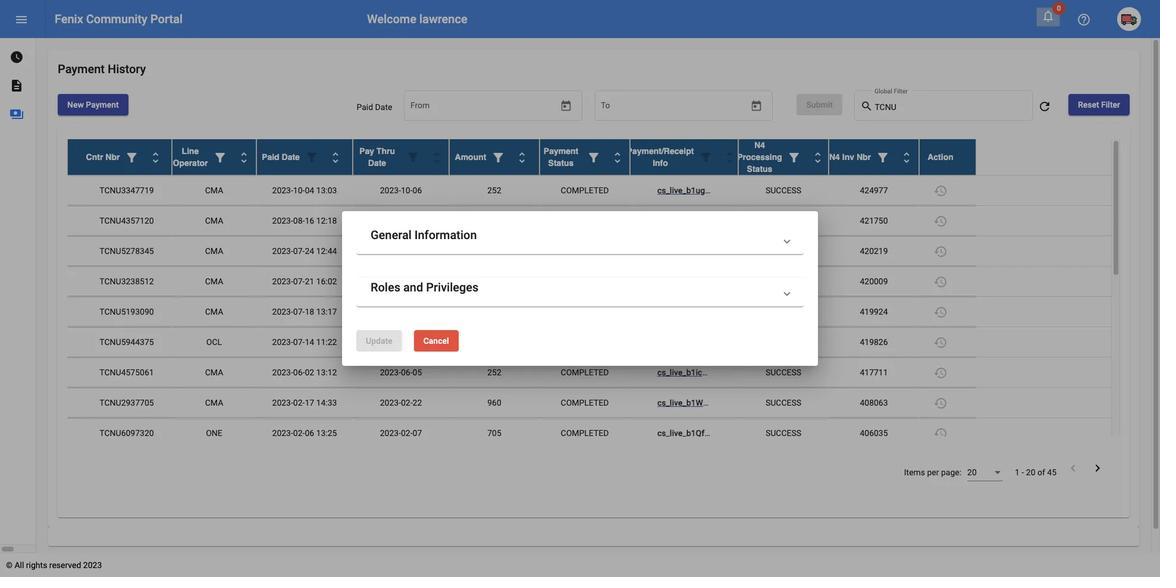 Task type: locate. For each thing, give the bounding box(es) containing it.
6 success from the top
[[766, 398, 802, 408]]

success down the n4 processing status filter_alt
[[766, 186, 802, 195]]

2 10- from the left
[[401, 186, 413, 195]]

filter_alt button
[[120, 145, 144, 169], [208, 145, 232, 169], [300, 145, 324, 169], [401, 145, 425, 169], [487, 145, 510, 169], [582, 145, 606, 169], [694, 145, 718, 169], [783, 145, 806, 169], [871, 145, 895, 169]]

0 horizontal spatial 24
[[305, 246, 314, 256]]

06-
[[293, 368, 305, 377], [401, 368, 413, 377]]

submit button
[[797, 94, 843, 115]]

420219
[[860, 246, 888, 256]]

paid up pay
[[357, 102, 373, 112]]

status inside payment status
[[549, 158, 574, 168]]

02- left the "14:33"
[[293, 398, 305, 408]]

07- right roles
[[401, 277, 413, 286]]

0 horizontal spatial nbr
[[106, 152, 120, 162]]

17 left cancel
[[413, 337, 422, 347]]

5 filter_alt from the left
[[491, 151, 506, 165]]

2 cma from the top
[[205, 216, 223, 226]]

07-
[[293, 246, 305, 256], [401, 246, 413, 256], [293, 277, 305, 286], [401, 277, 413, 286], [293, 307, 305, 317], [401, 307, 413, 317], [293, 337, 305, 347], [401, 337, 413, 347]]

7 restore button from the top
[[929, 361, 953, 385]]

date down 'thru'
[[368, 158, 386, 168]]

filter_alt button for processing
[[783, 145, 806, 169]]

notifications_none
[[1042, 9, 1056, 23]]

1 vertical spatial paid
[[262, 152, 280, 162]]

n4 processing status filter_alt
[[738, 140, 802, 174]]

3 unfold_more button from the left
[[324, 145, 348, 169]]

4 restore from the top
[[934, 275, 948, 289]]

10- left the 13:03
[[293, 186, 305, 195]]

cma for 2023-10-04 13:03
[[205, 186, 223, 195]]

3 success from the top
[[766, 277, 802, 286]]

general information
[[371, 228, 477, 242]]

1 252 from the top
[[488, 186, 502, 195]]

5 filter_alt button from the left
[[487, 145, 510, 169]]

07- left "12:44"
[[293, 246, 305, 256]]

no color image containing description
[[10, 79, 24, 93]]

0 horizontal spatial 06
[[305, 429, 314, 438]]

7 unfold_more from the left
[[723, 151, 737, 165]]

filter_alt right 'amount'
[[491, 151, 506, 165]]

help_outline
[[1077, 13, 1092, 27]]

date inside paid date filter_alt
[[282, 152, 300, 162]]

2023- down general on the left
[[380, 246, 401, 256]]

3 restore from the top
[[934, 245, 948, 259]]

02- down 2023-06-05 at the left bottom of the page
[[401, 398, 413, 408]]

no color image containing watch_later
[[10, 50, 24, 64]]

252 for 2023-10-06
[[488, 186, 502, 195]]

filter_alt up tcnu3347719
[[125, 151, 139, 165]]

1 nbr from the left
[[106, 152, 120, 162]]

0 horizontal spatial 20
[[968, 468, 977, 477]]

payment for payment
[[36, 108, 73, 120]]

07- left 16:02
[[293, 277, 305, 286]]

20
[[968, 468, 977, 477], [1027, 468, 1036, 477]]

06 for 10-
[[413, 186, 422, 195]]

1 vertical spatial n4
[[830, 152, 840, 162]]

9 restore button from the top
[[929, 421, 953, 445]]

success down cs_live_b1smah5fqjhf1tozbgcfkshxd4lxhzxvo6edxn1h5bf8n92fai9ino7srr link
[[766, 368, 802, 377]]

unfold_more left payment status at left top
[[515, 151, 529, 165]]

tcnu4575061
[[100, 368, 154, 377]]

2023- left 16
[[272, 216, 293, 226]]

10- up general on the left
[[401, 186, 413, 195]]

no color image containing help_outline
[[1077, 13, 1092, 27]]

cs_live_b1lldcahtnj7lgga89rti3ndhskd2jvyaowaje8jrgt8szqdgtn3vfsdj3
[[658, 277, 957, 286]]

06- down 2023-07-17
[[401, 368, 413, 377]]

2 unfold_more from the left
[[237, 151, 251, 165]]

1 column header from the left
[[67, 139, 172, 175]]

unfold_more button for inv
[[895, 145, 919, 169]]

filter_alt
[[125, 151, 139, 165], [213, 151, 227, 165], [305, 151, 319, 165], [406, 151, 420, 165], [491, 151, 506, 165], [587, 151, 601, 165], [699, 151, 713, 165], [787, 151, 802, 165], [876, 151, 890, 165]]

705
[[488, 429, 502, 438]]

no color image inside navigation
[[10, 79, 24, 93]]

grid containing filter_alt
[[67, 139, 1121, 449]]

0 vertical spatial 17
[[413, 337, 422, 347]]

07- for 2023-07-19
[[401, 307, 413, 317]]

filter_alt right 'thru'
[[406, 151, 420, 165]]

0 vertical spatial n4
[[755, 140, 765, 150]]

1 unfold_more from the left
[[148, 151, 163, 165]]

20 right the page:
[[968, 468, 977, 477]]

filter_alt button for operator
[[208, 145, 232, 169]]

2023- left and
[[380, 277, 401, 286]]

2023- left the 21
[[272, 277, 293, 286]]

restore row
[[67, 176, 1112, 206], [67, 206, 1112, 236], [67, 236, 1112, 267], [67, 267, 1112, 297], [67, 297, 1112, 327], [67, 327, 1112, 358], [67, 358, 1112, 388], [67, 388, 1112, 418], [67, 418, 1112, 449]]

date up the 2023-10-04 13:03
[[282, 152, 300, 162]]

07- for 2023-07-24 12:44
[[293, 246, 305, 256]]

cma for 2023-07-21 16:02
[[205, 277, 223, 286]]

completed for cs_live_b1ichpd6imifomqy0khxkeg1uaszi7hrho0cxbjewh1vk1ae3bwpqcmqft
[[561, 368, 609, 377]]

4 restore button from the top
[[929, 270, 953, 293]]

n4 inv nbr filter_alt
[[830, 151, 890, 165]]

8 filter_alt from the left
[[787, 151, 802, 165]]

cma for 2023-02-17 14:33
[[205, 398, 223, 408]]

cs_live_b1smah5fqjhf1tozbgcfkshxd4lxhzxvo6edxn1h5bf8n92fai9ino7srr
[[658, 337, 957, 347]]

1 unfold_more button from the left
[[144, 145, 167, 169]]

7 restore from the top
[[934, 366, 948, 381]]

completed for cs_live_b1zrxrhs5avd0ugplh3heoyvhdypoqmktg3aaai4ged6x0atshkfkewmvx
[[561, 307, 609, 317]]

1 10- from the left
[[293, 186, 305, 195]]

cs_live_b1lldcahtnj7lgga89rti3ndhskd2jvyaowaje8jrgt8szqdgtn3vfsdj3 link
[[658, 277, 957, 286]]

2023-02-17 14:33
[[272, 398, 337, 408]]

3 restore button from the top
[[929, 239, 953, 263]]

5 unfold_more button from the left
[[510, 145, 534, 169]]

row
[[67, 139, 1112, 176]]

unfold_more for inv
[[900, 151, 914, 165]]

payment for payment status
[[544, 146, 579, 156]]

restore for cs_live_b1zrxrhs5avd0ugplh3heoyvhdypoqmktg3aaai4ged6x0atshkfkewmvx
[[934, 306, 948, 320]]

date up 'thru'
[[375, 102, 392, 112]]

no color image inside help_outline popup button
[[1077, 13, 1092, 27]]

success for 420009
[[766, 277, 802, 286]]

1 filter_alt button from the left
[[120, 145, 144, 169]]

2023- down roles
[[380, 307, 401, 317]]

9 filter_alt from the left
[[876, 151, 890, 165]]

2023- for 2023-07-14 11:22
[[272, 337, 293, 347]]

cma for 2023-07-18 13:17
[[205, 307, 223, 317]]

06- for 05
[[401, 368, 413, 377]]

5 restore from the top
[[934, 306, 948, 320]]

2023- left 14
[[272, 337, 293, 347]]

9 unfold_more button from the left
[[895, 145, 919, 169]]

and
[[404, 280, 423, 295]]

1 horizontal spatial 10-
[[401, 186, 413, 195]]

2 filter_alt button from the left
[[208, 145, 232, 169]]

6 completed from the top
[[561, 398, 609, 408]]

1 completed from the top
[[561, 186, 609, 195]]

3 unfold_more from the left
[[329, 151, 343, 165]]

completed for cs_live_b1ugcrsnvtccmyrvx5oktihzveetrp2m3nyoj9e4jbuha2gh8ybysxizqp
[[561, 186, 609, 195]]

9 restore from the top
[[934, 427, 948, 441]]

filter_alt button right payment status at left top
[[582, 145, 606, 169]]

1 horizontal spatial 24
[[413, 277, 422, 286]]

02- for 22
[[401, 398, 413, 408]]

2 unfold_more button from the left
[[232, 145, 256, 169]]

2023- down 2023-02-17 14:33 on the bottom of the page
[[272, 429, 293, 438]]

6 restore button from the top
[[929, 330, 953, 354]]

3 column header from the left
[[257, 139, 353, 175]]

2023- for 2023-07-24 12:44
[[272, 246, 293, 256]]

unfold_more button for nbr
[[144, 145, 167, 169]]

24 for 2023-07-24 12:44
[[305, 246, 314, 256]]

18
[[305, 307, 314, 317]]

2023- down 2023-07-19
[[380, 337, 401, 347]]

cs_live_b1wvgn5idhw0bpmqaydqbhdcriqhg6n4nqymd0rrjxdk1vllgyrk21coi1 link
[[658, 398, 963, 408]]

filter_alt right processing
[[787, 151, 802, 165]]

5 restore button from the top
[[929, 300, 953, 324]]

unfold_more left info
[[611, 151, 625, 165]]

1 horizontal spatial 06-
[[401, 368, 413, 377]]

2023- down pay thru date
[[380, 186, 401, 195]]

2023-02-06 13:25
[[272, 429, 337, 438]]

7 restore row from the top
[[67, 358, 1112, 388]]

filter_alt right payment status at left top
[[587, 151, 601, 165]]

success up cs_live_b1smah5fqjhf1tozbgcfkshxd4lxhzxvo6edxn1h5bf8n92fai9ino7srr link
[[766, 307, 802, 317]]

unfold_more left processing
[[723, 151, 737, 165]]

filter_alt button for info
[[694, 145, 718, 169]]

inquiries
[[36, 80, 72, 91]]

1
[[1016, 468, 1020, 477]]

n4 up processing
[[755, 140, 765, 150]]

1 horizontal spatial 20
[[1027, 468, 1036, 477]]

7 completed from the top
[[561, 429, 609, 438]]

02
[[305, 368, 314, 377]]

unfold_more button for processing
[[806, 145, 830, 169]]

6 unfold_more button from the left
[[606, 145, 630, 169]]

0 vertical spatial paid
[[357, 102, 373, 112]]

2 restore from the top
[[934, 214, 948, 229]]

2 06- from the left
[[401, 368, 413, 377]]

8 restore row from the top
[[67, 388, 1112, 418]]

2 vertical spatial 252
[[488, 368, 502, 377]]

success for 408063
[[766, 398, 802, 408]]

424977
[[860, 186, 888, 195]]

status inside the n4 processing status filter_alt
[[747, 164, 773, 174]]

no color image containing menu
[[14, 13, 29, 27]]

2023- left 05
[[380, 368, 401, 377]]

07- left 11:22
[[293, 337, 305, 347]]

paid inside paid date filter_alt
[[262, 152, 280, 162]]

02- left the 13:25
[[293, 429, 305, 438]]

07- right update
[[401, 337, 413, 347]]

nbr right inv
[[857, 152, 871, 162]]

2023-07-17
[[380, 337, 422, 347]]

1 restore button from the top
[[929, 179, 953, 202]]

completed
[[561, 186, 609, 195], [561, 246, 609, 256], [561, 277, 609, 286], [561, 307, 609, 317], [561, 368, 609, 377], [561, 398, 609, 408], [561, 429, 609, 438]]

252
[[488, 186, 502, 195], [488, 246, 502, 256], [488, 368, 502, 377]]

filter_alt button down from date field
[[487, 145, 510, 169]]

1 06- from the left
[[293, 368, 305, 377]]

navigate_before
[[1067, 461, 1081, 476]]

filter_alt right operator
[[213, 151, 227, 165]]

2 completed from the top
[[561, 246, 609, 256]]

success up cs_live_b1qf0bcwsbafpxodkznfqcegnuorrwk0ub3ntwbiuamtt33ctbrixpsl1o
[[766, 398, 802, 408]]

0 horizontal spatial status
[[549, 158, 574, 168]]

cntr nbr filter_alt
[[86, 151, 139, 165]]

no color image containing navigate_before
[[1067, 461, 1081, 476]]

417711
[[860, 368, 888, 377]]

payments
[[10, 107, 24, 121]]

unfold_more for nbr
[[148, 151, 163, 165]]

filter_alt button up 04
[[300, 145, 324, 169]]

2023- for 2023-10-04 13:03
[[272, 186, 293, 195]]

9 unfold_more from the left
[[900, 151, 914, 165]]

17
[[413, 337, 422, 347], [305, 398, 314, 408]]

2 restore row from the top
[[67, 206, 1112, 236]]

tcnu3238512
[[100, 277, 154, 286]]

no color image containing navigate_next
[[1091, 461, 1105, 476]]

2 filter_alt from the left
[[213, 151, 227, 165]]

restore button for cs_live_b1lldcahtnj7lgga89rti3ndhskd2jvyaowaje8jrgt8szqdgtn3vfsdj3
[[929, 270, 953, 293]]

2023-07-25
[[380, 246, 422, 256]]

no color image inside 'navigate_before' button
[[1067, 461, 1081, 476]]

restore for cs_live_b1smah5fqjhf1tozbgcfkshxd4lxhzxvo6edxn1h5bf8n92fai9ino7srr
[[934, 336, 948, 350]]

column header
[[67, 139, 172, 175], [172, 139, 257, 175], [257, 139, 353, 175], [353, 139, 449, 175], [449, 139, 540, 175], [540, 139, 630, 175], [627, 139, 742, 175], [738, 139, 830, 175], [829, 139, 920, 175]]

6 filter_alt from the left
[[587, 151, 601, 165]]

no color image containing search
[[861, 99, 875, 113]]

date for paid date
[[375, 102, 392, 112]]

filter_alt up 04
[[305, 151, 319, 165]]

3 completed from the top
[[561, 277, 609, 286]]

0 horizontal spatial paid
[[262, 152, 280, 162]]

06- left 13:12
[[293, 368, 305, 377]]

success down the cs_live_b1zunyzxazjxpjtelq8s0fuhkexjwibieicnwh5yxjjzflfulwgv8grkbg link
[[766, 277, 802, 286]]

unfold_more for processing
[[811, 151, 825, 165]]

restore for cs_live_b1qf0bcwsbafpxodkznfqcegnuorrwk0ub3ntwbiuamtt33ctbrixpsl1o
[[934, 427, 948, 441]]

0 vertical spatial 06
[[413, 186, 422, 195]]

success down cs_live_b1wvgn5idhw0bpmqaydqbhdcriqhg6n4nqymd0rrjxdk1vllgyrk21coi1
[[766, 429, 802, 438]]

0 vertical spatial 252
[[488, 186, 502, 195]]

06 for 02-
[[305, 429, 314, 438]]

06 up general information
[[413, 186, 422, 195]]

community
[[86, 12, 147, 26]]

restore for cs_live_b1lldcahtnj7lgga89rti3ndhskd2jvyaowaje8jrgt8szqdgtn3vfsdj3
[[934, 275, 948, 289]]

5 completed from the top
[[561, 368, 609, 377]]

no color image
[[1042, 9, 1056, 23], [14, 13, 29, 27], [10, 79, 24, 93], [1038, 100, 1052, 114], [148, 151, 163, 165], [213, 151, 227, 165], [237, 151, 251, 165], [329, 151, 343, 165], [406, 151, 420, 165], [491, 151, 506, 165], [587, 151, 601, 165], [723, 151, 737, 165], [787, 151, 802, 165], [811, 151, 825, 165], [900, 151, 914, 165], [934, 214, 948, 229], [934, 306, 948, 320], [934, 336, 948, 350], [1067, 461, 1081, 476], [1091, 461, 1105, 476]]

information
[[415, 228, 477, 242]]

restore button
[[929, 179, 953, 202], [929, 209, 953, 233], [929, 239, 953, 263], [929, 270, 953, 293], [929, 300, 953, 324], [929, 330, 953, 354], [929, 361, 953, 385], [929, 391, 953, 415], [929, 421, 953, 445]]

1 success from the top
[[766, 186, 802, 195]]

17 left the "14:33"
[[305, 398, 314, 408]]

navigation
[[0, 38, 81, 129]]

no color image containing notifications_none
[[1042, 9, 1056, 23]]

filter_alt button right the line
[[208, 145, 232, 169]]

cma for 2023-08-16 12:18
[[205, 216, 223, 226]]

2023- for 2023-07-21 16:02
[[272, 277, 293, 286]]

paid up the 2023-10-04 13:03
[[262, 152, 280, 162]]

2023- for 2023-02-17 14:33
[[272, 398, 293, 408]]

1 horizontal spatial status
[[747, 164, 773, 174]]

07- left 13:17 at left bottom
[[293, 307, 305, 317]]

restore button for cs_live_b1smah5fqjhf1tozbgcfkshxd4lxhzxvo6edxn1h5bf8n92fai9ino7srr
[[929, 330, 953, 354]]

general information button
[[357, 226, 804, 254]]

success for 420219
[[766, 246, 802, 256]]

252 down amount filter_alt
[[488, 186, 502, 195]]

unfold_more left action
[[900, 151, 914, 165]]

07- down general on the left
[[401, 246, 413, 256]]

restore button for cs_live_b1wvgn5idhw0bpmqaydqbhdcriqhg6n4nqymd0rrjxdk1vllgyrk21coi1
[[929, 391, 953, 415]]

2023- left 07
[[380, 429, 401, 438]]

8 restore button from the top
[[929, 391, 953, 415]]

line
[[182, 146, 199, 156]]

no color image containing payments
[[10, 107, 24, 121]]

0 horizontal spatial n4
[[755, 140, 765, 150]]

filter_alt button right 'thru'
[[401, 145, 425, 169]]

0 horizontal spatial 06-
[[293, 368, 305, 377]]

filter_alt button up tcnu3347719
[[120, 145, 144, 169]]

2 252 from the top
[[488, 246, 502, 256]]

0 horizontal spatial 17
[[305, 398, 314, 408]]

1 horizontal spatial 06
[[413, 186, 422, 195]]

restore
[[934, 184, 948, 198], [934, 214, 948, 229], [934, 245, 948, 259], [934, 275, 948, 289], [934, 306, 948, 320], [934, 336, 948, 350], [934, 366, 948, 381], [934, 397, 948, 411], [934, 427, 948, 441]]

nbr right cntr
[[106, 152, 120, 162]]

nbr
[[106, 152, 120, 162], [857, 152, 871, 162]]

8 filter_alt button from the left
[[783, 145, 806, 169]]

one
[[206, 429, 222, 438]]

2023- for 2023-07-18 13:17
[[272, 307, 293, 317]]

4 cma from the top
[[205, 277, 223, 286]]

5 unfold_more from the left
[[515, 151, 529, 165]]

2023-07-14 11:22
[[272, 337, 337, 347]]

6 column header from the left
[[540, 139, 630, 175]]

filter_alt button up cs_live_b1ugcrsnvtccmyrvx5oktihzveetrp2m3nyoj9e4jbuha2gh8ybysxizqp
[[783, 145, 806, 169]]

filter_alt button right info
[[694, 145, 718, 169]]

2023- down 08- at the top of page
[[272, 246, 293, 256]]

cs_live_b1dmomsokpu55oajdwuu2uklt5rearkivtsvhfuvxkuqsiilhkhp1ce9zz
[[658, 216, 955, 226]]

cs_live_b1zrxrhs5avd0ugplh3heoyvhdypoqmktg3aaai4ged6x0atshkfkewmvx
[[658, 307, 968, 317]]

payment inside column header
[[544, 146, 579, 156]]

2 nbr from the left
[[857, 152, 871, 162]]

2023- for 2023-07-19
[[380, 307, 401, 317]]

0 vertical spatial 24
[[305, 246, 314, 256]]

1 vertical spatial 17
[[305, 398, 314, 408]]

8 unfold_more button from the left
[[806, 145, 830, 169]]

1 cma from the top
[[205, 186, 223, 195]]

filter_alt up 424977
[[876, 151, 890, 165]]

payment inside navigation
[[36, 108, 73, 120]]

filter
[[1102, 100, 1121, 110]]

notifications_none button
[[1037, 7, 1061, 27]]

2 restore button from the top
[[929, 209, 953, 233]]

paid for paid date
[[357, 102, 373, 112]]

6 cma from the top
[[205, 368, 223, 377]]

restore for cs_live_b1wvgn5idhw0bpmqaydqbhdcriqhg6n4nqymd0rrjxdk1vllgyrk21coi1
[[934, 397, 948, 411]]

welcome lawrence
[[367, 12, 468, 26]]

7 column header from the left
[[627, 139, 742, 175]]

24 up "19"
[[413, 277, 422, 286]]

24 left "12:44"
[[305, 246, 314, 256]]

unfold_more left operator
[[148, 151, 163, 165]]

no color image
[[1077, 13, 1092, 27], [10, 50, 24, 64], [861, 99, 875, 113], [10, 107, 24, 121], [125, 151, 139, 165], [305, 151, 319, 165], [430, 151, 444, 165], [515, 151, 529, 165], [611, 151, 625, 165], [699, 151, 713, 165], [876, 151, 890, 165], [934, 184, 948, 198], [934, 245, 948, 259], [934, 275, 948, 289], [934, 366, 948, 381], [934, 397, 948, 411], [934, 427, 948, 441]]

7 unfold_more button from the left
[[718, 145, 742, 169]]

2023- for 2023-02-06 13:25
[[272, 429, 293, 438]]

n4 inside n4 inv nbr filter_alt
[[830, 152, 840, 162]]

no color image inside 'refresh' 'button'
[[1038, 100, 1052, 114]]

3 252 from the top
[[488, 368, 502, 377]]

row containing filter_alt
[[67, 139, 1112, 176]]

filter_alt button up 424977
[[871, 145, 895, 169]]

unfold_more left 'amount'
[[430, 151, 444, 165]]

© all rights reserved 2023
[[6, 561, 102, 570]]

1 vertical spatial 06
[[305, 429, 314, 438]]

n4 left inv
[[830, 152, 840, 162]]

2023- left 22
[[380, 398, 401, 408]]

0 horizontal spatial 10-
[[293, 186, 305, 195]]

container availability
[[36, 45, 81, 68]]

1 restore row from the top
[[67, 176, 1112, 206]]

unfold_more left inv
[[811, 151, 825, 165]]

4 filter_alt from the left
[[406, 151, 420, 165]]

20 right -
[[1027, 468, 1036, 477]]

1 horizontal spatial n4
[[830, 152, 840, 162]]

9 filter_alt button from the left
[[871, 145, 895, 169]]

filter_alt button for filter_alt
[[487, 145, 510, 169]]

12:18
[[316, 216, 337, 226]]

restore button for cs_live_b1qf0bcwsbafpxodkznfqcegnuorrwk0ub3ntwbiuamtt33ctbrixpsl1o
[[929, 421, 953, 445]]

3 cma from the top
[[205, 246, 223, 256]]

tcnu3347719
[[100, 186, 154, 195]]

restore button for cs_live_b1ichpd6imifomqy0khxkeg1uaszi7hrho0cxbjewh1vk1ae3bwpqcmqft
[[929, 361, 953, 385]]

unfold_more left pay
[[329, 151, 343, 165]]

408063
[[860, 398, 888, 408]]

cma
[[205, 186, 223, 195], [205, 216, 223, 226], [205, 246, 223, 256], [205, 277, 223, 286], [205, 307, 223, 317], [205, 368, 223, 377], [205, 398, 223, 408]]

7 filter_alt from the left
[[699, 151, 713, 165]]

restore for cs_live_b1ichpd6imifomqy0khxkeg1uaszi7hrho0cxbjewh1vk1ae3bwpqcmqft
[[934, 366, 948, 381]]

756
[[488, 307, 502, 317]]

4 completed from the top
[[561, 307, 609, 317]]

ocl
[[206, 337, 222, 347]]

1 horizontal spatial nbr
[[857, 152, 871, 162]]

2023-08-16 12:18
[[272, 216, 337, 226]]

45
[[1048, 468, 1057, 477]]

filter_alt right info
[[699, 151, 713, 165]]

3 filter_alt button from the left
[[300, 145, 324, 169]]

2 success from the top
[[766, 246, 802, 256]]

7 cma from the top
[[205, 398, 223, 408]]

items
[[905, 468, 926, 477]]

unfold_more right line operator filter_alt
[[237, 151, 251, 165]]

02- down 2023-02-22
[[401, 429, 413, 438]]

2023- left 18
[[272, 307, 293, 317]]

4 success from the top
[[766, 307, 802, 317]]

2023- left 02
[[272, 368, 293, 377]]

tcnu2937705
[[100, 398, 154, 408]]

252 for 2023-06-05
[[488, 368, 502, 377]]

payment
[[58, 62, 105, 76], [86, 100, 119, 110], [36, 108, 73, 120], [544, 146, 579, 156]]

no color image containing refresh
[[1038, 100, 1052, 114]]

06 left the 13:25
[[305, 429, 314, 438]]

menu
[[14, 13, 29, 27]]

grid
[[67, 139, 1121, 449]]

success for 424977
[[766, 186, 802, 195]]

2023- for 2023-10-06
[[380, 186, 401, 195]]

cs_live_b1ichpd6imifomqy0khxkeg1uaszi7hrho0cxbjewh1vk1ae3bwpqcmqft
[[658, 368, 969, 377]]

cs_live_b1dmomsokpu55oajdwuu2uklt5rearkivtsvhfuvxkuqsiilhkhp1ce9zz link
[[658, 216, 955, 226]]

1 restore from the top
[[934, 184, 948, 198]]

5 cma from the top
[[205, 307, 223, 317]]

2023-07-18 13:17
[[272, 307, 337, 317]]

success for 419924
[[766, 307, 802, 317]]

2023-06-02 13:12
[[272, 368, 337, 377]]

07- for 2023-07-24
[[401, 277, 413, 286]]

07- down and
[[401, 307, 413, 317]]

06
[[413, 186, 422, 195], [305, 429, 314, 438]]

reset filter
[[1079, 100, 1121, 110]]

5 column header from the left
[[449, 139, 540, 175]]

2023- down 2023-06-02 13:12
[[272, 398, 293, 408]]

paid for paid date filter_alt
[[262, 152, 280, 162]]

252 up 504
[[488, 246, 502, 256]]

2023- for 2023-02-22
[[380, 398, 401, 408]]

cell
[[353, 206, 449, 236], [449, 206, 540, 236], [540, 206, 630, 236], [739, 206, 829, 236], [449, 327, 540, 357], [540, 327, 630, 357], [739, 327, 829, 357]]

6 restore from the top
[[934, 336, 948, 350]]

unfold_more button for filter_alt
[[510, 145, 534, 169]]

420009
[[860, 277, 888, 286]]

1 vertical spatial 24
[[413, 277, 422, 286]]

restore button for cs_live_b1zrxrhs5avd0ugplh3heoyvhdypoqmktg3aaai4ged6x0atshkfkewmvx
[[929, 300, 953, 324]]

roles and privileges
[[371, 280, 479, 295]]

paid
[[357, 102, 373, 112], [262, 152, 280, 162]]

n4 inside the n4 processing status filter_alt
[[755, 140, 765, 150]]

nbr inside n4 inv nbr filter_alt
[[857, 152, 871, 162]]

1 horizontal spatial paid
[[357, 102, 373, 112]]

1 vertical spatial 252
[[488, 246, 502, 256]]

success down cs_live_b1dmomsokpu55oajdwuu2uklt5rearkivtsvhfuvxkuqsiilhkhp1ce9zz link
[[766, 246, 802, 256]]

2023- left 04
[[272, 186, 293, 195]]

unfold_more for operator
[[237, 151, 251, 165]]

7 filter_alt button from the left
[[694, 145, 718, 169]]

tcnu5944375
[[100, 337, 154, 347]]

252 up 960
[[488, 368, 502, 377]]

960
[[488, 398, 502, 408]]

8 unfold_more from the left
[[811, 151, 825, 165]]

1 horizontal spatial 17
[[413, 337, 422, 347]]



Task type: describe. For each thing, give the bounding box(es) containing it.
cs_live_b1qf0bcwsbafpxodkznfqcegnuorrwk0ub3ntwbiuamtt33ctbrixpsl1o
[[658, 429, 966, 438]]

07- for 2023-07-14 11:22
[[293, 337, 305, 347]]

payment/receipt info filter_alt
[[627, 146, 713, 168]]

19
[[413, 307, 422, 317]]

02- for 17
[[293, 398, 305, 408]]

-
[[1022, 468, 1025, 477]]

To date field
[[601, 103, 720, 112]]

419924
[[860, 307, 888, 317]]

refresh
[[1038, 100, 1052, 114]]

restore for cs_live_b1dmomsokpu55oajdwuu2uklt5rearkivtsvhfuvxkuqsiilhkhp1ce9zz
[[934, 214, 948, 229]]

07- for 2023-07-21 16:02
[[293, 277, 305, 286]]

tcnu4357120
[[100, 216, 154, 226]]

completed for cs_live_b1zunyzxazjxpjtelq8s0fuhkexjwibieicnwh5yxjjzflfulwgv8grkbg
[[561, 246, 609, 256]]

cancel button
[[414, 330, 459, 352]]

per
[[928, 468, 940, 477]]

unfold_more for filter_alt
[[515, 151, 529, 165]]

inv
[[843, 152, 855, 162]]

unfold_more button for info
[[718, 145, 742, 169]]

n4 for n4 inv nbr filter_alt
[[830, 152, 840, 162]]

restore button for cs_live_b1dmomsokpu55oajdwuu2uklt5rearkivtsvhfuvxkuqsiilhkhp1ce9zz
[[929, 209, 953, 233]]

4 restore row from the top
[[67, 267, 1112, 297]]

2 20 from the left
[[1027, 468, 1036, 477]]

lawrence
[[420, 12, 468, 26]]

17 for 07-
[[413, 337, 422, 347]]

1 - 20 of 45
[[1016, 468, 1057, 477]]

4 unfold_more from the left
[[430, 151, 444, 165]]

tcnu5193090
[[100, 307, 154, 317]]

tcnu6097320
[[100, 429, 154, 438]]

2023- for 2023-06-02 13:12
[[272, 368, 293, 377]]

07- for 2023-07-18 13:17
[[293, 307, 305, 317]]

restore for cs_live_b1ugcrsnvtccmyrvx5oktihzveetrp2m3nyoj9e4jbuha2gh8ybysxizqp
[[934, 184, 948, 198]]

5 restore row from the top
[[67, 297, 1112, 327]]

2023- for 2023-07-25
[[380, 246, 401, 256]]

unfold_more for date
[[329, 151, 343, 165]]

4 column header from the left
[[353, 139, 449, 175]]

date for paid date filter_alt
[[282, 152, 300, 162]]

2023-10-06
[[380, 186, 422, 195]]

filter_alt inside the payment/receipt info filter_alt
[[699, 151, 713, 165]]

action
[[928, 152, 954, 162]]

8 column header from the left
[[738, 139, 830, 175]]

2023-02-07
[[380, 429, 422, 438]]

reset
[[1079, 100, 1100, 110]]

payment for payment history
[[58, 62, 105, 76]]

update button
[[357, 330, 402, 352]]

completed for cs_live_b1qf0bcwsbafpxodkznfqcegnuorrwk0ub3ntwbiuamtt33ctbrixpsl1o
[[561, 429, 609, 438]]

new
[[67, 100, 84, 110]]

cma for 2023-07-24 12:44
[[205, 246, 223, 256]]

payment/receipt
[[627, 146, 694, 156]]

252 for 2023-07-25
[[488, 246, 502, 256]]

restore for cs_live_b1zunyzxazjxpjtelq8s0fuhkexjwibieicnwh5yxjjzflfulwgv8grkbg
[[934, 245, 948, 259]]

restore button for cs_live_b1zunyzxazjxpjtelq8s0fuhkexjwibieicnwh5yxjjzflfulwgv8grkbg
[[929, 239, 953, 263]]

cancel
[[424, 336, 449, 346]]

navigation containing watch_later
[[0, 38, 81, 129]]

07
[[413, 429, 422, 438]]

restore button for cs_live_b1ugcrsnvtccmyrvx5oktihzveetrp2m3nyoj9e4jbuha2gh8ybysxizqp
[[929, 179, 953, 202]]

cs_live_b1wvgn5idhw0bpmqaydqbhdcriqhg6n4nqymd0rrjxdk1vllgyrk21coi1
[[658, 398, 963, 408]]

all
[[15, 561, 24, 570]]

©
[[6, 561, 12, 570]]

payment history
[[58, 62, 146, 76]]

2023- for 2023-02-07
[[380, 429, 401, 438]]

help_outline button
[[1073, 7, 1096, 31]]

info
[[653, 158, 668, 168]]

02- for 07
[[401, 429, 413, 438]]

cma for 2023-06-02 13:12
[[205, 368, 223, 377]]

16
[[305, 216, 314, 226]]

2023- for 2023-07-24
[[380, 277, 401, 286]]

tcnu5278345
[[100, 246, 154, 256]]

cs_live_b1zunyzxazjxpjtelq8s0fuhkexjwibieicnwh5yxjjzflfulwgv8grkbg link
[[658, 246, 945, 256]]

filter_alt button for date
[[300, 145, 324, 169]]

search
[[861, 100, 873, 112]]

419826
[[860, 337, 888, 347]]

filter_alt button for nbr
[[120, 145, 144, 169]]

3 restore row from the top
[[67, 236, 1112, 267]]

items per page:
[[905, 468, 962, 477]]

n4 for n4 processing status filter_alt
[[755, 140, 765, 150]]

availability
[[36, 57, 81, 68]]

2023-10-04 13:03
[[272, 186, 337, 195]]

fenix
[[55, 12, 83, 26]]

2023-07-24 12:44
[[272, 246, 337, 256]]

action column header
[[920, 139, 977, 175]]

2 column header from the left
[[172, 139, 257, 175]]

filter_alt inside the n4 processing status filter_alt
[[787, 151, 802, 165]]

Global Filter field
[[875, 103, 1027, 112]]

13:12
[[316, 368, 337, 377]]

date inside pay thru date
[[368, 158, 386, 168]]

10- for 06
[[401, 186, 413, 195]]

2023-07-24
[[380, 277, 422, 286]]

nbr inside cntr nbr filter_alt
[[106, 152, 120, 162]]

17 for 02-
[[305, 398, 314, 408]]

welcome
[[367, 12, 417, 26]]

refresh button
[[1033, 94, 1057, 118]]

6 restore row from the top
[[67, 327, 1112, 358]]

cs_live_b1smah5fqjhf1tozbgcfkshxd4lxhzxvo6edxn1h5bf8n92fai9ino7srr link
[[658, 337, 957, 347]]

4 filter_alt button from the left
[[401, 145, 425, 169]]

navigate_next button
[[1087, 461, 1109, 478]]

cs_live_b1zrxrhs5avd0ugplh3heoyvhdypoqmktg3aaai4ged6x0atshkfkewmvx link
[[658, 307, 968, 317]]

3 filter_alt from the left
[[305, 151, 319, 165]]

cs_live_b1ichpd6imifomqy0khxkeg1uaszi7hrho0cxbjewh1vk1ae3bwpqcmqft link
[[658, 368, 969, 377]]

filter_alt inside line operator filter_alt
[[213, 151, 227, 165]]

success for 406035
[[766, 429, 802, 438]]

no color image inside menu button
[[14, 13, 29, 27]]

From date field
[[411, 103, 530, 112]]

14
[[305, 337, 314, 347]]

14:33
[[316, 398, 337, 408]]

9 column header from the left
[[829, 139, 920, 175]]

2023- for 2023-07-17
[[380, 337, 401, 347]]

navigate_before button
[[1063, 461, 1085, 478]]

6 filter_alt button from the left
[[582, 145, 606, 169]]

4 unfold_more button from the left
[[425, 145, 449, 169]]

11:22
[[316, 337, 337, 347]]

reset filter button
[[1069, 94, 1130, 115]]

cntr
[[86, 152, 103, 162]]

16:02
[[316, 277, 337, 286]]

payment inside new payment button
[[86, 100, 119, 110]]

6 unfold_more from the left
[[611, 151, 625, 165]]

1 filter_alt from the left
[[125, 151, 139, 165]]

1 20 from the left
[[968, 468, 977, 477]]

05
[[413, 368, 422, 377]]

processing
[[738, 152, 783, 162]]

2023- for 2023-06-05
[[380, 368, 401, 377]]

payment status
[[544, 146, 579, 168]]

completed for cs_live_b1wvgn5idhw0bpmqaydqbhdcriqhg6n4nqymd0rrjxdk1vllgyrk21coi1
[[561, 398, 609, 408]]

description
[[10, 79, 24, 93]]

privileges
[[426, 280, 479, 295]]

container
[[36, 45, 77, 57]]

2023- for 2023-08-16 12:18
[[272, 216, 293, 226]]

no color image inside navigate_next button
[[1091, 461, 1105, 476]]

amount filter_alt
[[455, 151, 506, 165]]

06- for 02
[[293, 368, 305, 377]]

page:
[[942, 468, 962, 477]]

filter_alt button for inv
[[871, 145, 895, 169]]

421750
[[860, 216, 888, 226]]

02- for 06
[[293, 429, 305, 438]]

07- for 2023-07-17
[[401, 337, 413, 347]]

no color image inside notifications_none popup button
[[1042, 9, 1056, 23]]

10- for 04
[[293, 186, 305, 195]]

operator
[[173, 158, 208, 168]]

new payment
[[67, 100, 119, 110]]

paid date
[[357, 102, 392, 112]]

success for 417711
[[766, 368, 802, 377]]

completed for cs_live_b1lldcahtnj7lgga89rti3ndhskd2jvyaowaje8jrgt8szqdgtn3vfsdj3
[[561, 277, 609, 286]]

cs_live_b1ugcrsnvtccmyrvx5oktihzveetrp2m3nyoj9e4jbuha2gh8ybysxizqp
[[658, 186, 958, 195]]

unfold_more button for operator
[[232, 145, 256, 169]]

cs_live_b1ugcrsnvtccmyrvx5oktihzveetrp2m3nyoj9e4jbuha2gh8ybysxizqp link
[[658, 186, 958, 195]]

roles and privileges button
[[357, 278, 804, 307]]

unfold_more for info
[[723, 151, 737, 165]]

cs_live_b1qf0bcwsbafpxodkznfqcegnuorrwk0ub3ntwbiuamtt33ctbrixpsl1o link
[[658, 429, 966, 438]]

9 restore row from the top
[[67, 418, 1112, 449]]

general
[[371, 228, 412, 242]]

07- for 2023-07-25
[[401, 246, 413, 256]]

21
[[305, 277, 314, 286]]



Task type: vqa. For each thing, say whether or not it's contained in the screenshot.


